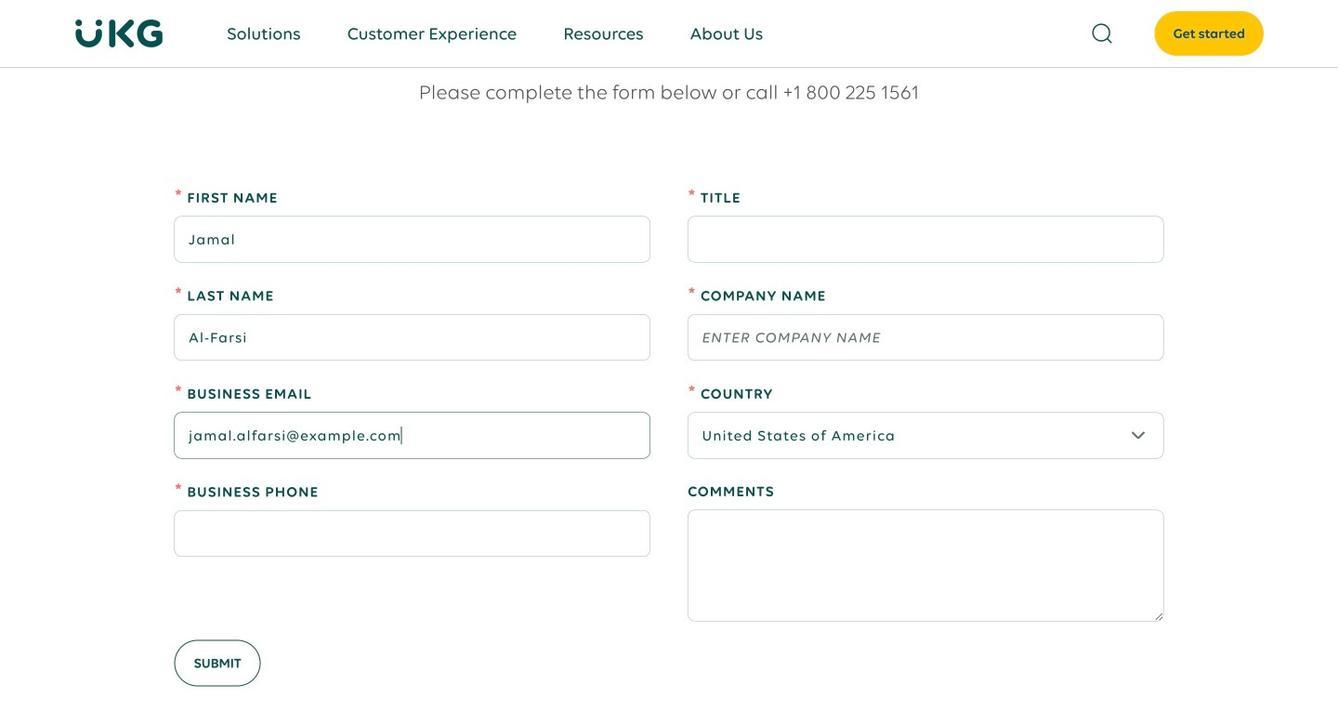 Task type: locate. For each thing, give the bounding box(es) containing it.
None submit
[[174, 640, 261, 687]]

region
[[0, 0, 1339, 687]]

None text field
[[174, 216, 651, 263], [174, 510, 651, 557], [174, 216, 651, 263], [174, 510, 651, 557]]

None text field
[[688, 216, 1164, 263], [174, 314, 651, 361], [688, 510, 1164, 621], [688, 216, 1164, 263], [174, 314, 651, 361], [688, 510, 1164, 621]]

None email field
[[174, 412, 651, 459]]



Task type: describe. For each thing, give the bounding box(es) containing it.
Enter company name text field
[[688, 314, 1164, 361]]

ukg logo image
[[74, 19, 164, 48]]

search image
[[1093, 23, 1113, 44]]



